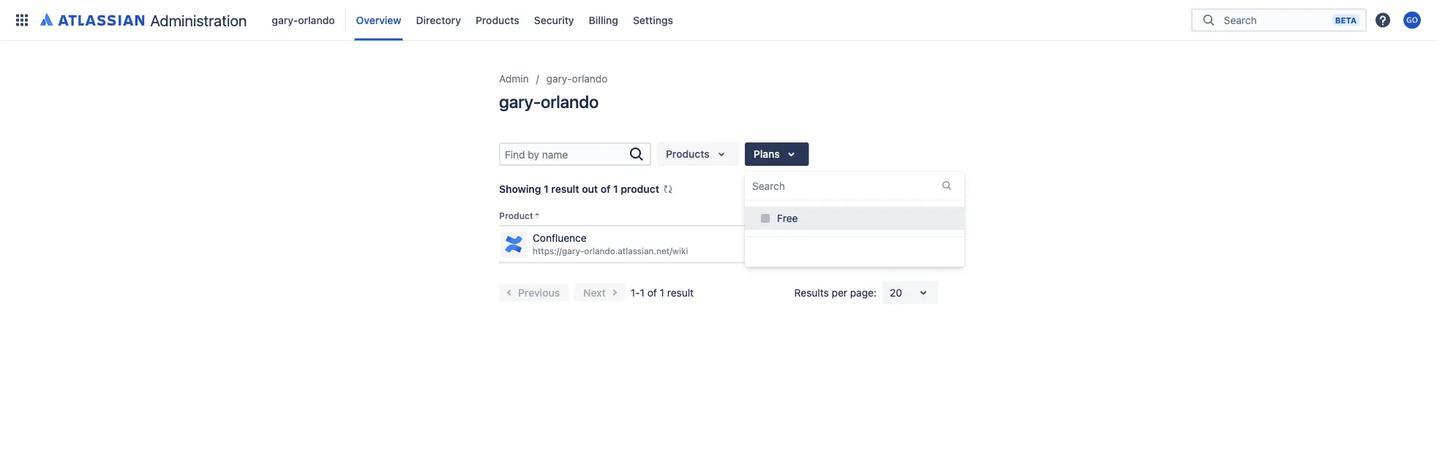 Task type: locate. For each thing, give the bounding box(es) containing it.
gary-orlando inside global navigation element
[[272, 14, 335, 26]]

orlando left overview
[[298, 14, 335, 26]]

0 vertical spatial gary-
[[272, 14, 298, 26]]

search icon image
[[1200, 13, 1218, 27]]

1
[[544, 183, 549, 195], [613, 183, 618, 195], [841, 238, 845, 251], [640, 287, 645, 299], [660, 287, 665, 299]]

1 right showing at top left
[[544, 183, 549, 195]]

result
[[551, 183, 579, 195], [667, 287, 694, 299]]

plans
[[754, 148, 780, 160]]

products inside dropdown button
[[666, 148, 710, 160]]

global navigation element
[[9, 0, 1192, 41]]

showing 1 result out of 1 product
[[499, 183, 660, 195]]

confluence https://gary-orlando.atlassian.net/wiki
[[533, 232, 688, 257]]

0 vertical spatial gary-orlando link
[[267, 8, 339, 32]]

gary-orlando
[[272, 14, 335, 26], [547, 73, 608, 85], [499, 91, 599, 112]]

showing
[[499, 183, 541, 195]]

result right "1-"
[[667, 287, 694, 299]]

products left security
[[476, 14, 519, 26]]

per
[[832, 287, 848, 299]]

1 horizontal spatial of
[[648, 287, 657, 299]]

orlando up search text box
[[541, 91, 599, 112]]

0 vertical spatial orlando
[[298, 14, 335, 26]]

1 vertical spatial of
[[648, 287, 657, 299]]

next image
[[606, 284, 623, 302]]

2 horizontal spatial gary-
[[547, 73, 572, 85]]

account image
[[1404, 11, 1421, 29]]

0 vertical spatial products
[[476, 14, 519, 26]]

0 vertical spatial gary-orlando
[[272, 14, 335, 26]]

1 vertical spatial gary-
[[547, 73, 572, 85]]

free down search at the right
[[777, 213, 798, 225]]

product
[[499, 211, 533, 221]]

gary-orlando link
[[267, 8, 339, 32], [547, 70, 608, 88]]

1 horizontal spatial result
[[667, 287, 694, 299]]

plan
[[790, 211, 808, 221]]

1 horizontal spatial gary-
[[499, 91, 541, 112]]

billing
[[589, 14, 618, 26]]

orlando inside global navigation element
[[298, 14, 335, 26]]

products up refresh icon
[[666, 148, 710, 160]]

1 vertical spatial gary-orlando link
[[547, 70, 608, 88]]

atlassian image
[[40, 10, 145, 28], [40, 10, 145, 28]]

directory
[[416, 14, 461, 26]]

appswitcher icon image
[[13, 11, 31, 29]]

orlando
[[298, 14, 335, 26], [572, 73, 608, 85], [541, 91, 599, 112]]

0 vertical spatial of
[[601, 183, 611, 195]]

search image
[[628, 146, 646, 163]]

0 horizontal spatial of
[[601, 183, 611, 195]]

plans button
[[745, 143, 809, 166]]

admin
[[499, 73, 529, 85]]

results per page:
[[795, 287, 877, 299]]

administration
[[150, 11, 247, 29]]

0 horizontal spatial gary-orlando link
[[267, 8, 339, 32]]

products inside global navigation element
[[476, 14, 519, 26]]

1 vertical spatial orlando
[[572, 73, 608, 85]]

free
[[777, 213, 798, 225], [790, 238, 810, 251]]

of right "out"
[[601, 183, 611, 195]]

1 vertical spatial products
[[666, 148, 710, 160]]

1 left product
[[613, 183, 618, 195]]

directory link
[[412, 8, 465, 32]]

1 vertical spatial free
[[790, 238, 810, 251]]

of right "1-"
[[648, 287, 657, 299]]

0 horizontal spatial products
[[476, 14, 519, 26]]

products button
[[657, 143, 739, 166]]

result left "out"
[[551, 183, 579, 195]]

users
[[841, 211, 866, 221]]

gary-
[[272, 14, 298, 26], [547, 73, 572, 85], [499, 91, 541, 112]]

gary- inside global navigation element
[[272, 14, 298, 26]]

products link
[[471, 8, 524, 32]]

orlando for the leftmost gary-orlando link
[[298, 14, 335, 26]]

1 right "1-"
[[660, 287, 665, 299]]

2 vertical spatial gary-
[[499, 91, 541, 112]]

Search text field
[[501, 144, 628, 165]]

settings link
[[629, 8, 678, 32]]

search
[[752, 180, 785, 192]]

free down plan
[[790, 238, 810, 251]]

of
[[601, 183, 611, 195], [648, 287, 657, 299]]

0 vertical spatial result
[[551, 183, 579, 195]]

confluence image
[[502, 233, 526, 256], [502, 233, 526, 256]]

results
[[795, 287, 829, 299]]

help icon image
[[1375, 11, 1392, 29]]

previous image
[[501, 284, 518, 302]]

products
[[476, 14, 519, 26], [666, 148, 710, 160]]

1 right next image
[[640, 287, 645, 299]]

orlando down global navigation element
[[572, 73, 608, 85]]

2 vertical spatial orlando
[[541, 91, 599, 112]]

0 horizontal spatial gary-
[[272, 14, 298, 26]]

1 horizontal spatial products
[[666, 148, 710, 160]]



Task type: vqa. For each thing, say whether or not it's contained in the screenshot.
right Products
yes



Task type: describe. For each thing, give the bounding box(es) containing it.
1-
[[631, 287, 640, 299]]

2 vertical spatial gary-orlando
[[499, 91, 599, 112]]

0 horizontal spatial result
[[551, 183, 579, 195]]

orlando for the rightmost gary-orlando link
[[572, 73, 608, 85]]

overview
[[356, 14, 401, 26]]

out
[[582, 183, 598, 195]]

Search field
[[1220, 7, 1333, 33]]

products for the products link
[[476, 14, 519, 26]]

0 vertical spatial free
[[777, 213, 798, 225]]

overview link
[[352, 8, 406, 32]]

open image
[[915, 284, 932, 302]]

beta
[[1336, 15, 1357, 25]]

product
[[621, 183, 660, 195]]

1 vertical spatial gary-orlando
[[547, 73, 608, 85]]

security
[[534, 14, 574, 26]]

settings
[[633, 14, 673, 26]]

confluence
[[533, 232, 587, 245]]

orlando.atlassian.net/wiki
[[584, 246, 688, 257]]

admin link
[[499, 70, 529, 88]]

gary- for the rightmost gary-orlando link
[[547, 73, 572, 85]]

billing link
[[585, 8, 623, 32]]

1 down users
[[841, 238, 845, 251]]

20
[[890, 287, 902, 299]]

1-1 of 1 result
[[631, 287, 694, 299]]

1 vertical spatial result
[[667, 287, 694, 299]]

gary- for the leftmost gary-orlando link
[[272, 14, 298, 26]]

1 horizontal spatial gary-orlando link
[[547, 70, 608, 88]]

https://gary-
[[533, 246, 584, 257]]

administration link
[[35, 8, 253, 32]]

refresh image
[[662, 184, 674, 195]]

products for products dropdown button
[[666, 148, 710, 160]]

administration banner
[[0, 0, 1437, 41]]

security link
[[530, 8, 579, 32]]

page:
[[850, 287, 877, 299]]



